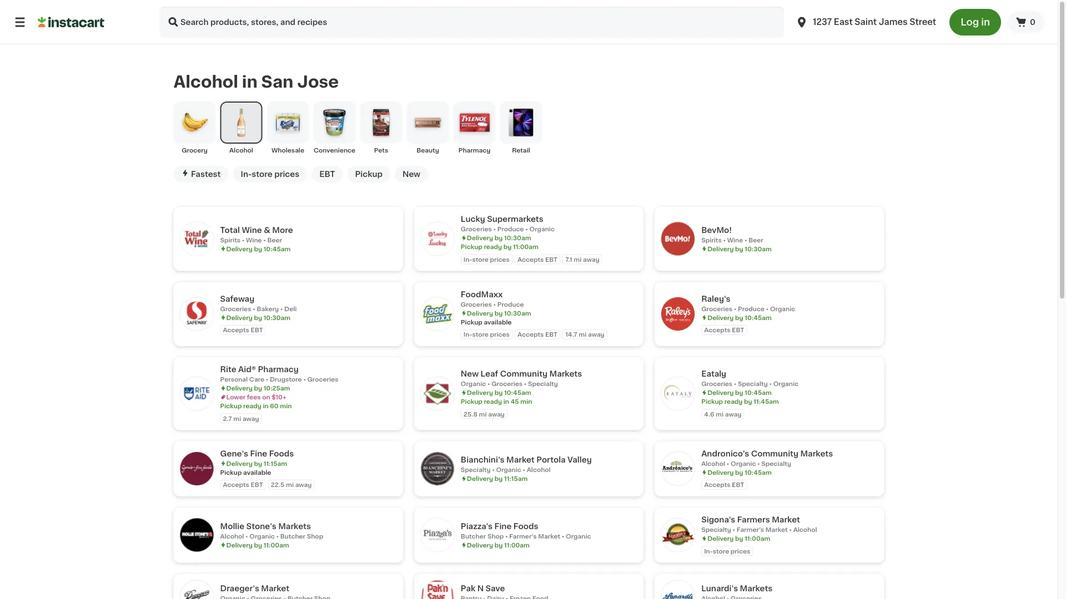 Task type: locate. For each thing, give the bounding box(es) containing it.
0 horizontal spatial foods
[[269, 450, 294, 458]]

beauty
[[417, 147, 439, 154]]

0 horizontal spatial new
[[403, 170, 421, 178]]

1 horizontal spatial shop
[[488, 534, 504, 540]]

specialty inside the 'andronico's community markets alcohol • organic • specialty'
[[762, 461, 792, 467]]

min down $10+
[[280, 404, 292, 410]]

fine inside piazza's fine foods butcher shop • farmer's market • organic
[[495, 523, 512, 531]]

pickup ready by 11:45am
[[702, 399, 779, 405]]

instacart logo image
[[38, 16, 104, 29]]

away for 7.1 mi away
[[583, 257, 600, 263]]

11:15am down bianchini's market portola valley specialty • organic • alcohol
[[504, 476, 528, 483]]

ebt left 14.7
[[546, 332, 558, 338]]

community inside new leaf community markets organic • groceries • specialty
[[500, 370, 548, 378]]

0 vertical spatial delivery by 11:15am
[[226, 461, 287, 467]]

on
[[262, 395, 270, 401]]

delivery by 10:30am up the "pickup ready by 11:00am"
[[467, 235, 531, 241]]

market inside bianchini's market portola valley specialty • organic • alcohol
[[507, 457, 535, 465]]

away down pickup ready in 60 min
[[243, 416, 259, 422]]

by up pickup ready by 11:45am
[[736, 390, 744, 396]]

mi right the 22.5
[[286, 482, 294, 489]]

pickup down foodmaxx
[[461, 319, 483, 325]]

markets inside 'link'
[[740, 585, 773, 593]]

beer inside the total wine & more spirits • wine • beer
[[267, 237, 282, 243]]

beer
[[267, 237, 282, 243], [749, 237, 764, 243]]

2 horizontal spatial delivery by 11:00am
[[708, 536, 771, 542]]

away for 2.7 mi away
[[243, 416, 259, 422]]

ready for groceries
[[484, 244, 502, 250]]

produce inside lucky supermarkets groceries • produce • organic
[[498, 226, 524, 232]]

gene's
[[220, 450, 248, 458]]

piazza's fine foods butcher shop • farmer's market • organic
[[461, 523, 591, 540]]

new leaf community markets image
[[421, 378, 454, 411]]

prices down wholesale
[[275, 170, 300, 178]]

1 beer from the left
[[267, 237, 282, 243]]

0 vertical spatial community
[[500, 370, 548, 378]]

None search field
[[160, 7, 785, 38]]

mi for 22.5
[[286, 482, 294, 489]]

jose
[[297, 74, 339, 90]]

pharmacy button
[[454, 102, 496, 155]]

0 horizontal spatial shop
[[307, 534, 323, 540]]

butcher up draeger's market link
[[280, 534, 306, 540]]

by down gene's fine foods on the left bottom of the page
[[254, 461, 262, 467]]

$10+
[[272, 395, 286, 401]]

1 vertical spatial delivery by 11:15am
[[467, 476, 528, 483]]

in-store prices down wholesale
[[241, 170, 300, 178]]

11:00am for piazza's fine foods
[[504, 543, 530, 549]]

mi for 7.1
[[574, 257, 582, 263]]

total wine & more spirits • wine • beer
[[220, 226, 293, 243]]

2 shop from the left
[[488, 534, 504, 540]]

1 vertical spatial available
[[243, 470, 271, 476]]

spirits down total
[[220, 237, 241, 243]]

ebt down convenience
[[320, 170, 335, 178]]

in right 'log'
[[982, 17, 991, 27]]

produce
[[498, 226, 524, 232], [498, 302, 524, 308], [738, 306, 765, 312]]

bevmo! image
[[662, 223, 695, 256]]

4.6 mi away
[[705, 412, 742, 418]]

1 horizontal spatial new
[[461, 370, 479, 378]]

0 horizontal spatial farmer's
[[510, 534, 537, 540]]

markets inside mollie stone's markets alcohol • organic • butcher shop
[[278, 523, 311, 531]]

lunardi's markets link
[[655, 575, 885, 600]]

specialty inside new leaf community markets organic • groceries • specialty
[[528, 381, 558, 387]]

•
[[494, 226, 496, 232], [526, 226, 528, 232], [242, 237, 245, 243], [263, 237, 266, 243], [724, 237, 726, 243], [745, 237, 747, 243], [494, 302, 496, 308], [253, 306, 255, 312], [280, 306, 283, 312], [734, 306, 737, 312], [766, 306, 769, 312], [266, 377, 268, 383], [303, 377, 306, 383], [488, 381, 490, 387], [524, 381, 527, 387], [734, 381, 737, 387], [770, 381, 772, 387], [727, 461, 730, 467], [758, 461, 760, 467], [492, 468, 495, 474], [523, 468, 526, 474], [733, 527, 736, 534], [790, 527, 792, 534], [246, 534, 248, 540], [276, 534, 279, 540], [506, 534, 508, 540], [562, 534, 565, 540]]

butcher
[[280, 534, 306, 540], [461, 534, 486, 540]]

supermarkets
[[487, 215, 544, 223]]

1 horizontal spatial butcher
[[461, 534, 486, 540]]

produce for foodmaxx
[[498, 302, 524, 308]]

sigona's farmers market specialty • farmer's market • alcohol
[[702, 517, 818, 534]]

community right andronico's
[[751, 450, 799, 458]]

specialty inside eataly groceries • specialty • organic
[[738, 381, 768, 387]]

community up 45
[[500, 370, 548, 378]]

new inside button
[[403, 170, 421, 178]]

prices down the "pickup ready by 11:00am"
[[490, 257, 510, 263]]

0 horizontal spatial beer
[[267, 237, 282, 243]]

gene's fine foods image
[[180, 453, 214, 486]]

2 spirits from the left
[[702, 237, 722, 243]]

0 horizontal spatial available
[[243, 470, 271, 476]]

eataly
[[702, 370, 727, 378]]

mi right 2.7
[[233, 416, 241, 422]]

0 horizontal spatial pickup available
[[220, 470, 271, 476]]

produce inside raley's groceries • produce • organic
[[738, 306, 765, 312]]

delivery by 11:15am down the bianchini's
[[467, 476, 528, 483]]

&
[[264, 226, 270, 234]]

10:45am
[[264, 246, 291, 252], [745, 315, 772, 321], [504, 390, 531, 396], [745, 390, 772, 396], [745, 470, 772, 476]]

1 vertical spatial pickup available
[[220, 470, 271, 476]]

away for 14.7 mi away
[[588, 332, 605, 338]]

delivery down the piazza's
[[467, 543, 493, 549]]

new for new leaf community markets organic • groceries • specialty
[[461, 370, 479, 378]]

pickup available for 10:30am
[[461, 319, 512, 325]]

1 horizontal spatial spirits
[[702, 237, 722, 243]]

delivery by 11:00am down stone's
[[226, 543, 289, 549]]

1 vertical spatial community
[[751, 450, 799, 458]]

away for 4.6 mi away
[[725, 412, 742, 418]]

ready down lucky supermarkets groceries • produce • organic
[[484, 244, 502, 250]]

lunardi's markets image
[[662, 581, 695, 600]]

pickup button
[[347, 166, 391, 183]]

wholesale button
[[267, 102, 309, 155]]

in-store prices down foodmaxx groceries • produce
[[464, 332, 510, 338]]

pak n save image
[[421, 581, 454, 600]]

11:00am down lucky supermarkets groceries • produce • organic
[[513, 244, 539, 250]]

farmer's up pak n save link
[[510, 534, 537, 540]]

0 horizontal spatial spirits
[[220, 237, 241, 243]]

foods right the piazza's
[[514, 523, 539, 531]]

1 vertical spatial new
[[461, 370, 479, 378]]

0 horizontal spatial fine
[[250, 450, 267, 458]]

delivery by 10:25am
[[226, 386, 290, 392]]

min
[[521, 399, 532, 405], [280, 404, 292, 410]]

in-store prices inside button
[[241, 170, 300, 178]]

specialty inside bianchini's market portola valley specialty • organic • alcohol
[[461, 468, 491, 474]]

accepts down raley's
[[705, 327, 731, 334]]

organic inside raley's groceries • produce • organic
[[770, 306, 796, 312]]

1 horizontal spatial delivery by 11:00am
[[467, 543, 530, 549]]

alcohol in san jose
[[174, 74, 339, 90]]

pharmacy
[[459, 147, 491, 154], [258, 366, 299, 374]]

in inside button
[[982, 17, 991, 27]]

butcher down the piazza's
[[461, 534, 486, 540]]

mollie stone's markets alcohol • organic • butcher shop
[[220, 523, 323, 540]]

fastest button
[[174, 166, 229, 183]]

ready for •
[[725, 399, 743, 405]]

delivery by 11:00am down farmers
[[708, 536, 771, 542]]

1 vertical spatial foods
[[514, 523, 539, 531]]

in-store prices
[[241, 170, 300, 178], [464, 257, 510, 263], [464, 332, 510, 338], [705, 549, 751, 555]]

in- right fastest
[[241, 170, 252, 178]]

organic inside piazza's fine foods butcher shop • farmer's market • organic
[[566, 534, 591, 540]]

care
[[249, 377, 264, 383]]

leaf
[[481, 370, 498, 378]]

delivery by 10:45am up pickup ready by 11:45am
[[708, 390, 772, 396]]

1 vertical spatial farmer's
[[510, 534, 537, 540]]

delivery by 11:00am for piazza's fine foods
[[467, 543, 530, 549]]

produce inside foodmaxx groceries • produce
[[498, 302, 524, 308]]

farmer's inside piazza's fine foods butcher shop • farmer's market • organic
[[510, 534, 537, 540]]

1 horizontal spatial farmer's
[[737, 527, 765, 534]]

groceries down lucky
[[461, 226, 492, 232]]

alcohol inside sigona's farmers market specialty • farmer's market • alcohol
[[794, 527, 818, 534]]

piazza's fine foods image
[[421, 519, 454, 553]]

pharmacy right beauty
[[459, 147, 491, 154]]

min for pickup ready in 45 min
[[521, 399, 532, 405]]

ready down fees
[[243, 404, 262, 410]]

bakery
[[257, 306, 279, 312]]

pak
[[461, 585, 476, 593]]

0 horizontal spatial delivery by 11:15am
[[226, 461, 287, 467]]

away
[[583, 257, 600, 263], [588, 332, 605, 338], [488, 412, 505, 418], [725, 412, 742, 418], [243, 416, 259, 422], [295, 482, 312, 489]]

new for new
[[403, 170, 421, 178]]

0 vertical spatial pickup available
[[461, 319, 512, 325]]

1 horizontal spatial delivery by 11:15am
[[467, 476, 528, 483]]

markets
[[550, 370, 582, 378], [801, 450, 833, 458], [278, 523, 311, 531], [740, 585, 773, 593]]

delivery down mollie
[[226, 543, 253, 549]]

mi right 14.7
[[579, 332, 587, 338]]

0 vertical spatial foods
[[269, 450, 294, 458]]

market up pak n save link
[[538, 534, 561, 540]]

2.7 mi away
[[223, 416, 259, 422]]

fine right gene's
[[250, 450, 267, 458]]

groceries inside foodmaxx groceries • produce
[[461, 302, 492, 308]]

lunardi's
[[702, 585, 738, 593]]

0 vertical spatial farmer's
[[737, 527, 765, 534]]

1 horizontal spatial available
[[484, 319, 512, 325]]

by down farmers
[[736, 536, 744, 542]]

market inside piazza's fine foods butcher shop • farmer's market • organic
[[538, 534, 561, 540]]

1 vertical spatial 11:15am
[[504, 476, 528, 483]]

1 horizontal spatial fine
[[495, 523, 512, 531]]

1 horizontal spatial pickup available
[[461, 319, 512, 325]]

delivery by 10:45am up pickup ready in 45 min
[[467, 390, 531, 396]]

beer inside bevmo! spirits • wine • beer
[[749, 237, 764, 243]]

1 horizontal spatial pharmacy
[[459, 147, 491, 154]]

ready
[[484, 244, 502, 250], [484, 399, 502, 405], [725, 399, 743, 405], [243, 404, 262, 410]]

retail button
[[500, 102, 542, 155]]

new inside new leaf community markets organic • groceries • specialty
[[461, 370, 479, 378]]

groceries up 45
[[492, 381, 523, 387]]

2 butcher from the left
[[461, 534, 486, 540]]

0 vertical spatial available
[[484, 319, 512, 325]]

1237 east saint james street
[[813, 18, 937, 26]]

accepts
[[518, 257, 544, 263], [223, 327, 249, 334], [705, 327, 731, 334], [518, 332, 544, 338], [223, 482, 249, 489], [705, 482, 731, 489]]

delivery by 10:45am
[[226, 246, 291, 252], [708, 315, 772, 321], [467, 390, 531, 396], [708, 390, 772, 396], [708, 470, 772, 476]]

draeger's market image
[[180, 581, 214, 600]]

n
[[478, 585, 484, 593]]

mollie stone's markets image
[[180, 519, 214, 553]]

2 beer from the left
[[749, 237, 764, 243]]

new down beauty
[[403, 170, 421, 178]]

in-
[[241, 170, 252, 178], [464, 257, 472, 263], [464, 332, 472, 338], [705, 549, 713, 555]]

wholesale
[[272, 147, 304, 154]]

1 horizontal spatial foods
[[514, 523, 539, 531]]

bevmo! spirits • wine • beer
[[702, 226, 764, 243]]

1 horizontal spatial community
[[751, 450, 799, 458]]

1 vertical spatial pharmacy
[[258, 366, 299, 374]]

1 1237 east saint james street button from the left
[[789, 7, 943, 38]]

delivery by 11:00am
[[708, 536, 771, 542], [226, 543, 289, 549], [467, 543, 530, 549]]

11:00am for mollie stone's markets
[[264, 543, 289, 549]]

pickup available
[[461, 319, 512, 325], [220, 470, 271, 476]]

pickup available down gene's fine foods on the left bottom of the page
[[220, 470, 271, 476]]

by down bakery
[[254, 315, 262, 321]]

in left san in the top left of the page
[[242, 74, 258, 90]]

delivery down foodmaxx groceries • produce
[[467, 310, 493, 317]]

organic inside eataly groceries • specialty • organic
[[774, 381, 799, 387]]

0 vertical spatial new
[[403, 170, 421, 178]]

ebt down bakery
[[251, 327, 263, 334]]

0 horizontal spatial 11:15am
[[264, 461, 287, 467]]

0 horizontal spatial community
[[500, 370, 548, 378]]

delivery by 10:45am down andronico's
[[708, 470, 772, 476]]

ready for community
[[484, 399, 502, 405]]

markets inside new leaf community markets organic • groceries • specialty
[[550, 370, 582, 378]]

groceries down foodmaxx
[[461, 302, 492, 308]]

in
[[982, 17, 991, 27], [242, 74, 258, 90], [504, 399, 509, 405], [263, 404, 269, 410]]

groceries right drugstore
[[307, 377, 339, 383]]

draeger's market link
[[174, 575, 403, 600]]

accepts ebt
[[518, 257, 558, 263], [223, 327, 263, 334], [705, 327, 745, 334], [518, 332, 558, 338], [223, 482, 263, 489], [705, 482, 745, 489]]

ebt
[[320, 170, 335, 178], [546, 257, 558, 263], [251, 327, 263, 334], [732, 327, 745, 334], [546, 332, 558, 338], [251, 482, 263, 489], [732, 482, 745, 489]]

spirits down bevmo!
[[702, 237, 722, 243]]

1 shop from the left
[[307, 534, 323, 540]]

total wine & more image
[[180, 223, 214, 256]]

away down pickup ready by 11:45am
[[725, 412, 742, 418]]

bianchini's
[[461, 457, 505, 465]]

lucky supermarkets groceries • produce • organic
[[461, 215, 555, 232]]

mi right 7.1
[[574, 257, 582, 263]]

groceries inside lucky supermarkets groceries • produce • organic
[[461, 226, 492, 232]]

10:45am for raley's
[[745, 315, 772, 321]]

drugstore
[[270, 377, 302, 383]]

organic inside bianchini's market portola valley specialty • organic • alcohol
[[496, 468, 522, 474]]

specialty inside sigona's farmers market specialty • farmer's market • alcohol
[[702, 527, 732, 534]]

0 horizontal spatial delivery by 11:00am
[[226, 543, 289, 549]]

1 horizontal spatial beer
[[749, 237, 764, 243]]

pickup available down foodmaxx groceries • produce
[[461, 319, 512, 325]]

mi for 4.6
[[716, 412, 724, 418]]

store inside button
[[252, 170, 273, 178]]

alcohol inside the 'andronico's community markets alcohol • organic • specialty'
[[702, 461, 726, 467]]

in- inside button
[[241, 170, 252, 178]]

andronico's community markets image
[[662, 453, 695, 486]]

pickup
[[355, 170, 383, 178], [461, 244, 483, 250], [461, 319, 483, 325], [461, 399, 483, 405], [702, 399, 723, 405], [220, 404, 242, 410], [220, 470, 242, 476]]

0 horizontal spatial min
[[280, 404, 292, 410]]

aid®
[[238, 366, 256, 374]]

in- down sigona's
[[705, 549, 713, 555]]

farmer's down farmers
[[737, 527, 765, 534]]

1 horizontal spatial min
[[521, 399, 532, 405]]

11:15am down gene's fine foods on the left bottom of the page
[[264, 461, 287, 467]]

retail
[[512, 147, 530, 154]]

pickup down lucky
[[461, 244, 483, 250]]

0 horizontal spatial pharmacy
[[258, 366, 299, 374]]

store
[[252, 170, 273, 178], [472, 257, 489, 263], [472, 332, 489, 338], [713, 549, 730, 555]]

delivery down sigona's
[[708, 536, 734, 542]]

0 vertical spatial 11:15am
[[264, 461, 287, 467]]

accepts ebt down safeway groceries • bakery • deli
[[223, 327, 263, 334]]

10:45am up 11:45am
[[745, 390, 772, 396]]

specialty
[[528, 381, 558, 387], [738, 381, 768, 387], [762, 461, 792, 467], [461, 468, 491, 474], [702, 527, 732, 534]]

1 spirits from the left
[[220, 237, 241, 243]]

shop
[[307, 534, 323, 540], [488, 534, 504, 540]]

delivery by 11:15am
[[226, 461, 287, 467], [467, 476, 528, 483]]

25.8
[[464, 412, 478, 418]]

ebt inside button
[[320, 170, 335, 178]]

1237 east saint james street button
[[789, 7, 943, 38], [796, 7, 937, 38]]

1 butcher from the left
[[280, 534, 306, 540]]

mi
[[574, 257, 582, 263], [579, 332, 587, 338], [479, 412, 487, 418], [716, 412, 724, 418], [233, 416, 241, 422], [286, 482, 294, 489]]

lower fees on $10+
[[226, 395, 286, 401]]

0 horizontal spatial butcher
[[280, 534, 306, 540]]

in-store prices down sigona's
[[705, 549, 751, 555]]

mi right 25.8 at the bottom left of page
[[479, 412, 487, 418]]

groceries down safeway
[[220, 306, 251, 312]]

fastest
[[191, 170, 221, 178]]

delivery down total
[[226, 246, 253, 252]]

total
[[220, 226, 240, 234]]

save
[[486, 585, 505, 593]]

11:15am
[[264, 461, 287, 467], [504, 476, 528, 483]]

accepts down the "pickup ready by 11:00am"
[[518, 257, 544, 263]]

alcohol in san jose main content
[[0, 44, 1058, 600]]

saint
[[855, 18, 877, 26]]

0 vertical spatial fine
[[250, 450, 267, 458]]

organic inside new leaf community markets organic • groceries • specialty
[[461, 381, 486, 387]]

1237
[[813, 18, 832, 26]]

delivery by 10:45am for total wine & more
[[226, 246, 291, 252]]

by down piazza's fine foods butcher shop • farmer's market • organic
[[495, 543, 503, 549]]

accepts ebt down raley's
[[705, 327, 745, 334]]

10:30am down foodmaxx groceries • produce
[[504, 310, 531, 317]]

away right 7.1
[[583, 257, 600, 263]]

accepts down safeway
[[223, 327, 249, 334]]

prices down sigona's farmers market specialty • farmer's market • alcohol
[[731, 549, 751, 555]]

pharmacy inside rite aid® pharmacy personal care • drugstore • groceries
[[258, 366, 299, 374]]

1 vertical spatial fine
[[495, 523, 512, 531]]

0 vertical spatial pharmacy
[[459, 147, 491, 154]]

log in button
[[950, 9, 1002, 36]]

delivery by 11:00am for mollie stone's markets
[[226, 543, 289, 549]]

raley's
[[702, 295, 731, 303]]

new leaf community markets organic • groceries • specialty
[[461, 370, 582, 387]]

pickup down pets
[[355, 170, 383, 178]]

ebt down andronico's
[[732, 482, 745, 489]]

by up the "pickup ready by 11:00am"
[[495, 235, 503, 241]]

45
[[511, 399, 519, 405]]

away right the 22.5
[[295, 482, 312, 489]]

foodmaxx image
[[421, 298, 454, 331]]

market down farmers
[[766, 527, 788, 534]]

10:45am down more
[[264, 246, 291, 252]]

min for pickup ready in 60 min
[[280, 404, 292, 410]]

foods inside piazza's fine foods butcher shop • farmer's market • organic
[[514, 523, 539, 531]]

accepts down andronico's
[[705, 482, 731, 489]]

log
[[961, 17, 980, 27]]

spirits inside bevmo! spirits • wine • beer
[[702, 237, 722, 243]]



Task type: describe. For each thing, give the bounding box(es) containing it.
delivery by 10:30am down bevmo! spirits • wine • beer
[[708, 246, 772, 252]]

sigona's farmers market image
[[662, 519, 695, 553]]

mi for 25.8
[[479, 412, 487, 418]]

pickup ready in 60 min
[[220, 404, 292, 410]]

pickup down lower on the bottom of page
[[220, 404, 242, 410]]

by down care
[[254, 386, 262, 392]]

alcohol inside bianchini's market portola valley specialty • organic • alcohol
[[527, 468, 551, 474]]

in left 45
[[504, 399, 509, 405]]

10:25am
[[264, 386, 290, 392]]

convenience button
[[314, 102, 356, 155]]

organic inside the 'andronico's community markets alcohol • organic • specialty'
[[731, 461, 756, 467]]

draeger's
[[220, 585, 259, 593]]

0 button
[[1008, 11, 1045, 33]]

alcohol button
[[220, 102, 262, 155]]

by up pickup ready in 45 min
[[495, 390, 503, 396]]

alcohol inside button
[[229, 147, 253, 154]]

pickup up 25.8 at the bottom left of page
[[461, 399, 483, 405]]

foods for gene's
[[269, 450, 294, 458]]

25.8 mi away
[[464, 412, 505, 418]]

eataly groceries • specialty • organic
[[702, 370, 799, 387]]

market right draeger's
[[261, 585, 290, 593]]

pets button
[[360, 102, 402, 155]]

delivery by 10:45am for andronico's community markets
[[708, 470, 772, 476]]

Search field
[[160, 7, 785, 38]]

14.7
[[566, 332, 578, 338]]

1 horizontal spatial 11:15am
[[504, 476, 528, 483]]

delivery down eataly
[[708, 390, 734, 396]]

pharmacy inside pharmacy button
[[459, 147, 491, 154]]

pickup ready by 11:00am
[[461, 244, 539, 250]]

delivery down gene's
[[226, 461, 253, 467]]

in-store prices button
[[233, 166, 307, 183]]

organic inside mollie stone's markets alcohol • organic • butcher shop
[[250, 534, 275, 540]]

in left the 60
[[263, 404, 269, 410]]

available for 11:15am
[[243, 470, 271, 476]]

piazza's
[[461, 523, 493, 531]]

• inside foodmaxx groceries • produce
[[494, 302, 496, 308]]

grocery button
[[174, 102, 216, 155]]

ebt button
[[312, 166, 343, 183]]

11:45am
[[754, 399, 779, 405]]

ebt left the 22.5
[[251, 482, 263, 489]]

delivery up lower on the bottom of page
[[226, 386, 253, 392]]

by down lucky supermarkets groceries • produce • organic
[[504, 244, 512, 250]]

raley's image
[[662, 298, 695, 331]]

farmers
[[738, 517, 770, 524]]

by down foodmaxx groceries • produce
[[495, 310, 503, 317]]

by down bevmo! spirits • wine • beer
[[736, 246, 744, 252]]

store down foodmaxx groceries • produce
[[472, 332, 489, 338]]

delivery down raley's
[[708, 315, 734, 321]]

bianchini's market portola valley image
[[421, 453, 454, 486]]

valley
[[568, 457, 592, 465]]

14.7 mi away
[[566, 332, 605, 338]]

pak n save link
[[414, 575, 644, 600]]

mi for 14.7
[[579, 332, 587, 338]]

prices inside button
[[275, 170, 300, 178]]

draeger's market
[[220, 585, 290, 593]]

delivery down andronico's
[[708, 470, 734, 476]]

10:30am down lucky supermarkets groceries • produce • organic
[[504, 235, 531, 241]]

accepts left 14.7
[[518, 332, 544, 338]]

0
[[1031, 18, 1036, 26]]

7.1
[[566, 257, 573, 263]]

in- down foodmaxx
[[464, 332, 472, 338]]

ebt down raley's groceries • produce • organic
[[732, 327, 745, 334]]

delivery up pickup ready in 45 min
[[467, 390, 493, 396]]

east
[[834, 18, 853, 26]]

beauty button
[[407, 102, 449, 155]]

accepts ebt down andronico's
[[705, 482, 745, 489]]

delivery down bevmo! spirits • wine • beer
[[708, 246, 734, 252]]

groceries inside eataly groceries • specialty • organic
[[702, 381, 733, 387]]

60
[[270, 404, 279, 410]]

by down the total wine & more spirits • wine • beer
[[254, 246, 262, 252]]

foodmaxx groceries • produce
[[461, 291, 524, 308]]

san
[[261, 74, 294, 90]]

organic inside lucky supermarkets groceries • produce • organic
[[530, 226, 555, 232]]

store down sigona's
[[713, 549, 730, 555]]

safeway groceries • bakery • deli
[[220, 295, 297, 312]]

foodmaxx
[[461, 291, 503, 299]]

spirits inside the total wine & more spirits • wine • beer
[[220, 237, 241, 243]]

in- down the "pickup ready by 11:00am"
[[464, 257, 472, 263]]

personal
[[220, 377, 248, 383]]

deli
[[284, 306, 297, 312]]

groceries inside new leaf community markets organic • groceries • specialty
[[492, 381, 523, 387]]

market right farmers
[[772, 517, 801, 524]]

in-store prices down the "pickup ready by 11:00am"
[[464, 257, 510, 263]]

delivery by 11:00am for sigona's farmers market
[[708, 536, 771, 542]]

pickup down gene's
[[220, 470, 242, 476]]

accepts ebt left 14.7
[[518, 332, 558, 338]]

pets
[[374, 147, 388, 154]]

delivery by 10:30am down foodmaxx groceries • produce
[[467, 310, 531, 317]]

pickup inside pickup button
[[355, 170, 383, 178]]

groceries inside raley's groceries • produce • organic
[[702, 306, 733, 312]]

by down stone's
[[254, 543, 262, 549]]

rite aid® pharmacy image
[[180, 378, 214, 411]]

prices down foodmaxx groceries • produce
[[490, 332, 510, 338]]

lower
[[226, 395, 246, 401]]

pickup up 4.6
[[702, 399, 723, 405]]

portola
[[537, 457, 566, 465]]

mollie
[[220, 523, 245, 531]]

10:30am down bakery
[[264, 315, 291, 321]]

delivery down the bianchini's
[[467, 476, 493, 483]]

andronico's community markets alcohol • organic • specialty
[[702, 450, 833, 467]]

lucky
[[461, 215, 485, 223]]

bevmo!
[[702, 226, 732, 234]]

pickup ready in 45 min
[[461, 399, 532, 405]]

store down the "pickup ready by 11:00am"
[[472, 257, 489, 263]]

shop inside mollie stone's markets alcohol • organic • butcher shop
[[307, 534, 323, 540]]

foods for piazza's
[[514, 523, 539, 531]]

by left 11:45am
[[744, 399, 753, 405]]

away for 25.8 mi away
[[488, 412, 505, 418]]

street
[[910, 18, 937, 26]]

10:45am up 45
[[504, 390, 531, 396]]

community inside the 'andronico's community markets alcohol • organic • specialty'
[[751, 450, 799, 458]]

new button
[[395, 166, 428, 183]]

pickup available for 11:15am
[[220, 470, 271, 476]]

rite aid® pharmacy personal care • drugstore • groceries
[[220, 366, 339, 383]]

2.7
[[223, 416, 232, 422]]

bianchini's market portola valley specialty • organic • alcohol
[[461, 457, 592, 474]]

more
[[272, 226, 293, 234]]

10:30am down bevmo! spirits • wine • beer
[[745, 246, 772, 252]]

safeway image
[[180, 298, 214, 331]]

alcohol inside mollie stone's markets alcohol • organic • butcher shop
[[220, 534, 244, 540]]

11:00am for sigona's farmers market
[[745, 536, 771, 542]]

farmer's inside sigona's farmers market specialty • farmer's market • alcohol
[[737, 527, 765, 534]]

by down the bianchini's
[[495, 476, 503, 483]]

10:45am for andronico's community markets
[[745, 470, 772, 476]]

accepts ebt down gene's
[[223, 482, 263, 489]]

james
[[879, 18, 908, 26]]

markets inside the 'andronico's community markets alcohol • organic • specialty'
[[801, 450, 833, 458]]

2 1237 east saint james street button from the left
[[796, 7, 937, 38]]

10:45am for total wine & more
[[264, 246, 291, 252]]

delivery down lucky
[[467, 235, 493, 241]]

delivery by 10:45am for raley's
[[708, 315, 772, 321]]

raley's groceries • produce • organic
[[702, 295, 796, 312]]

fine for piazza's
[[495, 523, 512, 531]]

by down andronico's
[[736, 470, 744, 476]]

wine inside bevmo! spirits • wine • beer
[[728, 237, 743, 243]]

gene's fine foods
[[220, 450, 294, 458]]

lucky supermarkets image
[[421, 223, 454, 256]]

sigona's
[[702, 517, 736, 524]]

pak n save
[[461, 585, 505, 593]]

grocery
[[182, 147, 208, 154]]

groceries inside safeway groceries • bakery • deli
[[220, 306, 251, 312]]

22.5 mi away
[[271, 482, 312, 489]]

butcher inside mollie stone's markets alcohol • organic • butcher shop
[[280, 534, 306, 540]]

mi for 2.7
[[233, 416, 241, 422]]

available for 10:30am
[[484, 319, 512, 325]]

shop inside piazza's fine foods butcher shop • farmer's market • organic
[[488, 534, 504, 540]]

rite
[[220, 366, 236, 374]]

delivery down safeway
[[226, 315, 253, 321]]

fine for gene's
[[250, 450, 267, 458]]

ebt left 7.1
[[546, 257, 558, 263]]

22.5
[[271, 482, 285, 489]]

away for 22.5 mi away
[[295, 482, 312, 489]]

delivery by 10:30am down bakery
[[226, 315, 291, 321]]

butcher inside piazza's fine foods butcher shop • farmer's market • organic
[[461, 534, 486, 540]]

eataly image
[[662, 378, 695, 411]]

convenience
[[314, 147, 356, 154]]

by down raley's groceries • produce • organic
[[736, 315, 744, 321]]

accepts down gene's
[[223, 482, 249, 489]]

7.1 mi away
[[566, 257, 600, 263]]

accepts ebt left 7.1
[[518, 257, 558, 263]]

stone's
[[246, 523, 277, 531]]

produce for raley's
[[738, 306, 765, 312]]

groceries inside rite aid® pharmacy personal care • drugstore • groceries
[[307, 377, 339, 383]]

andronico's
[[702, 450, 750, 458]]



Task type: vqa. For each thing, say whether or not it's contained in the screenshot.
bianchini's
yes



